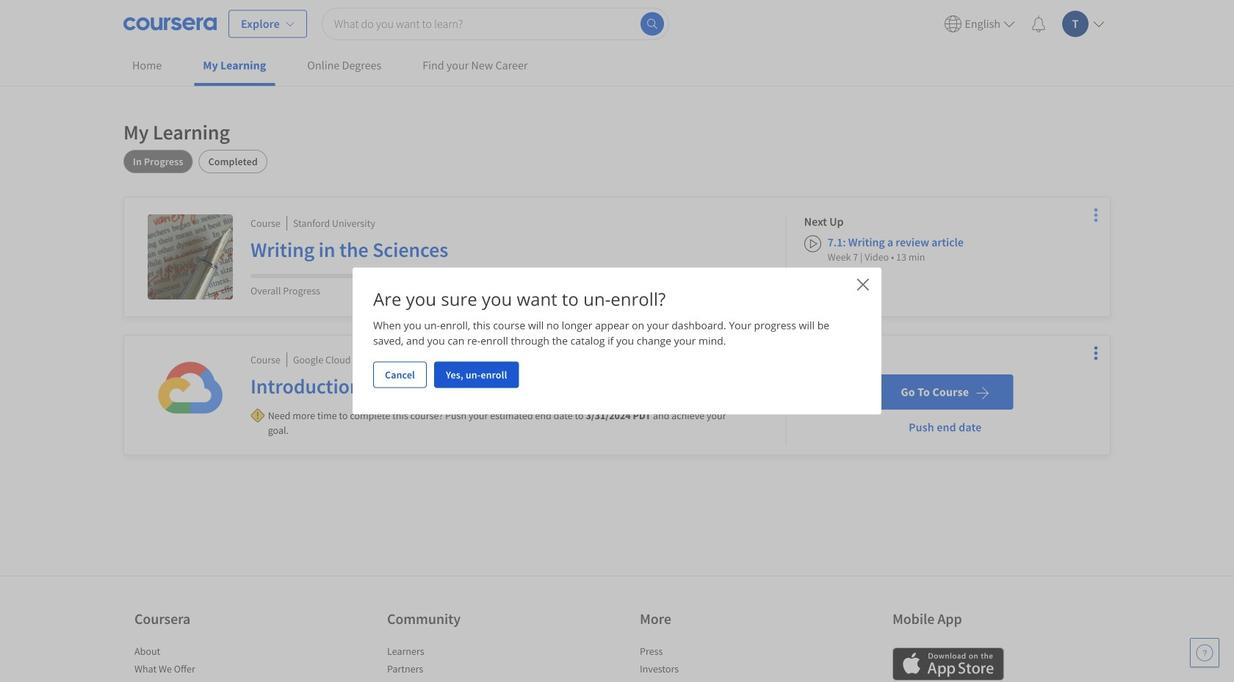 Task type: locate. For each thing, give the bounding box(es) containing it.
2 horizontal spatial list
[[640, 644, 765, 683]]

list
[[134, 644, 259, 683], [387, 644, 512, 683], [640, 644, 765, 683]]

3 list from the left
[[640, 644, 765, 683]]

list item
[[134, 644, 259, 662], [387, 644, 512, 662], [640, 644, 765, 662], [134, 662, 259, 680], [387, 662, 512, 680], [640, 662, 765, 680]]

None search field
[[322, 8, 669, 40]]

coursera image
[[123, 12, 217, 36]]

more option for writing in the sciences image
[[1086, 205, 1107, 226]]

writing in the sciences image
[[148, 215, 233, 300]]

0 horizontal spatial list
[[134, 644, 259, 683]]

tab list
[[123, 150, 1111, 173]]

more option for introduction to generative ai image
[[1086, 343, 1107, 364]]

1 list from the left
[[134, 644, 259, 683]]

1 horizontal spatial list
[[387, 644, 512, 683]]

2 list from the left
[[387, 644, 512, 683]]



Task type: describe. For each thing, give the bounding box(es) containing it.
introduction to generative ai image
[[148, 345, 233, 431]]

help center image
[[1196, 644, 1214, 662]]

download on the app store image
[[893, 648, 1004, 681]]



Task type: vqa. For each thing, say whether or not it's contained in the screenshot.
MORE OPTION FOR INTRODUCTION TO GENERATIVE AI image
yes



